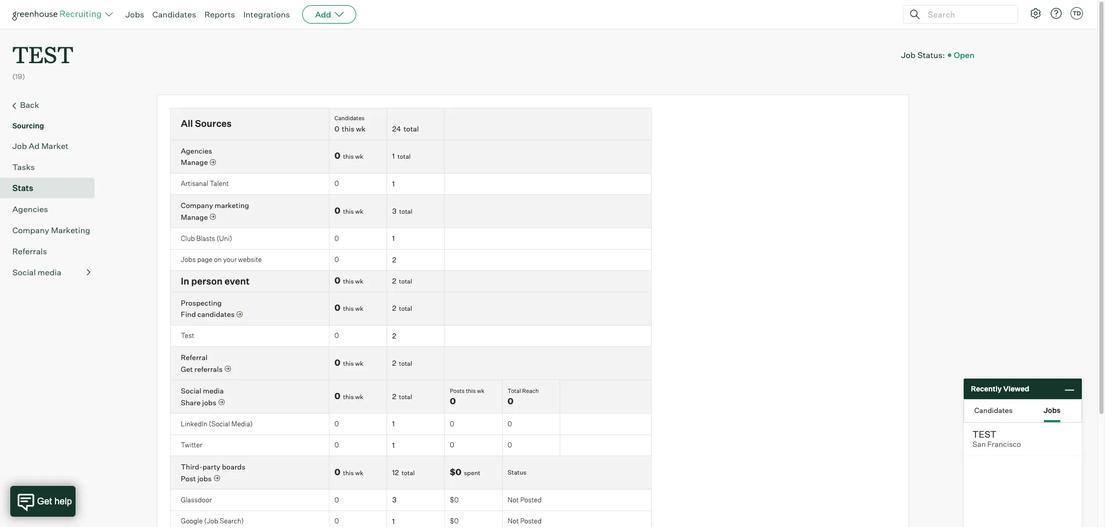 Task type: vqa. For each thing, say whether or not it's contained in the screenshot.
Jobs page on your website
yes



Task type: describe. For each thing, give the bounding box(es) containing it.
candidates inside candidates 0 this wk
[[335, 115, 365, 122]]

tab list containing candidates
[[965, 400, 1082, 423]]

post
[[181, 475, 196, 483]]

0 horizontal spatial agencies link
[[12, 203, 91, 215]]

market
[[41, 141, 69, 151]]

1 2 total from the top
[[392, 277, 412, 286]]

stats
[[12, 183, 33, 193]]

this for third-party boards post jobs
[[343, 470, 354, 477]]

twitter
[[181, 441, 202, 450]]

manage inside "agencies manage"
[[181, 158, 208, 167]]

this for social media share jobs
[[343, 393, 354, 401]]

status
[[508, 469, 527, 477]]

1 2 link from the top
[[392, 255, 397, 264]]

total for referral get referrals
[[399, 360, 412, 368]]

wk for prospecting find candidates
[[355, 305, 364, 313]]

not for 1
[[508, 518, 519, 526]]

2 total for prospecting find candidates
[[392, 304, 412, 313]]

1 3 link from the top
[[392, 207, 397, 215]]

2 2 link from the top
[[392, 277, 397, 286]]

sourcing
[[12, 121, 44, 130]]

media for social media share jobs
[[203, 387, 224, 396]]

company marketing manage
[[181, 201, 249, 222]]

talent
[[210, 180, 229, 188]]

marketing
[[215, 201, 249, 210]]

1 for (job
[[392, 517, 395, 526]]

referral
[[181, 353, 208, 362]]

tasks link
[[12, 161, 91, 173]]

5 1 from the top
[[392, 441, 395, 450]]

0 this wk for third-party boards post jobs
[[335, 468, 364, 478]]

0 inside candidates 0 this wk
[[335, 125, 340, 133]]

linkedin (social media)
[[181, 420, 253, 428]]

1 for (social
[[392, 420, 395, 429]]

4 2 from the top
[[392, 332, 397, 340]]

company marketing
[[12, 225, 90, 235]]

person
[[191, 276, 223, 287]]

company for company marketing
[[12, 225, 49, 235]]

this inside candidates 0 this wk
[[342, 125, 355, 133]]

24
[[392, 125, 401, 133]]

td
[[1073, 10, 1082, 17]]

referrals
[[12, 246, 47, 257]]

0 link
[[335, 125, 340, 133]]

12 link
[[392, 469, 399, 477]]

this for agencies manage
[[343, 153, 354, 161]]

test for test (19)
[[12, 39, 73, 69]]

integrations
[[244, 9, 290, 20]]

reach
[[523, 388, 539, 395]]

back
[[20, 100, 39, 110]]

social for social media share jobs
[[181, 387, 201, 396]]

1 for blasts
[[392, 234, 395, 243]]

find candidates link
[[181, 310, 243, 320]]

stats link
[[12, 182, 91, 194]]

greenhouse recruiting image
[[12, 8, 105, 21]]

6 2 link from the top
[[392, 392, 397, 401]]

2 vertical spatial candidates
[[975, 406, 1013, 415]]

referral get referrals
[[181, 353, 223, 374]]

referrals link
[[12, 245, 91, 258]]

marketing
[[51, 225, 90, 235]]

test link
[[12, 29, 73, 72]]

0 horizontal spatial candidates
[[153, 9, 196, 20]]

0 this wk for company marketing manage
[[335, 206, 364, 216]]

job for job status:
[[902, 50, 916, 60]]

boards
[[222, 463, 246, 472]]

1 total
[[392, 152, 411, 161]]

find
[[181, 310, 196, 319]]

posts
[[450, 388, 465, 395]]

total reach 0
[[508, 388, 539, 407]]

1 $0 from the top
[[450, 468, 462, 478]]

3 0 this wk from the top
[[335, 276, 364, 286]]

candidates link
[[153, 9, 196, 20]]

social for social media
[[12, 267, 36, 278]]

1 for talent
[[392, 179, 395, 188]]

integrations link
[[244, 9, 290, 20]]

jobs link
[[126, 9, 144, 20]]

all
[[181, 118, 193, 129]]

total
[[508, 388, 521, 395]]

sources
[[195, 118, 232, 129]]

3 2 from the top
[[392, 304, 397, 313]]

in
[[181, 276, 189, 287]]

jobs page on your website
[[181, 256, 262, 264]]

jobs for jobs page on your website
[[181, 256, 196, 264]]

recently
[[972, 385, 1003, 394]]

wk inside posts this wk 0
[[477, 388, 485, 395]]

3 for 3
[[392, 496, 397, 505]]

total for social media share jobs
[[399, 393, 412, 401]]

0 inside total reach 0
[[508, 396, 514, 407]]

search)
[[220, 518, 244, 526]]

post jobs link
[[181, 474, 220, 484]]

test
[[181, 332, 194, 340]]

francisco
[[988, 440, 1022, 450]]

tasks
[[12, 162, 35, 172]]

candidates
[[198, 310, 235, 319]]

website
[[238, 256, 262, 264]]

posted for 1
[[521, 518, 542, 526]]

company for company marketing manage
[[181, 201, 213, 210]]

wk for referral get referrals
[[355, 360, 364, 368]]

jobs inside "tab list"
[[1044, 406, 1062, 415]]

total for company marketing manage
[[400, 208, 413, 215]]

google
[[181, 518, 203, 526]]

td button
[[1071, 7, 1084, 20]]

1 link for (job
[[392, 517, 395, 526]]

2 3 link from the top
[[392, 496, 397, 505]]

blasts
[[197, 234, 215, 243]]

posted for 3
[[521, 496, 542, 504]]

company marketing link
[[181, 201, 249, 210]]

not for 3
[[508, 496, 519, 504]]

manage link for marketing
[[181, 212, 216, 222]]

2 total for referral get referrals
[[392, 359, 412, 368]]

0 this wk for prospecting find candidates
[[335, 303, 364, 313]]

status:
[[918, 50, 946, 60]]

3 2 link from the top
[[392, 304, 397, 313]]

get referrals link
[[181, 365, 231, 375]]

in person event
[[181, 276, 250, 287]]

share jobs link
[[181, 398, 225, 408]]

1 2 from the top
[[392, 255, 397, 264]]

recently viewed
[[972, 385, 1030, 394]]

viewed
[[1004, 385, 1030, 394]]

0 this wk for agencies manage
[[335, 151, 364, 161]]

3 total
[[392, 207, 413, 215]]



Task type: locate. For each thing, give the bounding box(es) containing it.
2 1 from the top
[[392, 179, 395, 188]]

0 vertical spatial jobs
[[202, 398, 217, 407]]

agencies link down the stats link
[[12, 203, 91, 215]]

job left status:
[[902, 50, 916, 60]]

1 vertical spatial test
[[973, 429, 997, 440]]

social inside social media share jobs
[[181, 387, 201, 396]]

tab list
[[965, 400, 1082, 423]]

6 2 from the top
[[392, 392, 397, 401]]

san
[[973, 440, 987, 450]]

total for agencies manage
[[398, 153, 411, 161]]

manage up "artisanal"
[[181, 158, 208, 167]]

4 1 from the top
[[392, 420, 395, 429]]

wk inside candidates 0 this wk
[[356, 125, 366, 133]]

company marketing link
[[12, 224, 91, 236]]

2 manage from the top
[[181, 213, 208, 222]]

jobs
[[202, 398, 217, 407], [198, 475, 212, 483]]

1 vertical spatial company
[[12, 225, 49, 235]]

add
[[315, 9, 331, 20]]

6 1 link from the top
[[392, 517, 395, 526]]

2 manage link from the top
[[181, 212, 216, 222]]

0 vertical spatial social media link
[[12, 266, 91, 279]]

3 1 link from the top
[[392, 234, 395, 243]]

5 0 this wk from the top
[[335, 358, 364, 368]]

on
[[214, 256, 222, 264]]

1 manage from the top
[[181, 158, 208, 167]]

media down referrals link
[[38, 267, 61, 278]]

social
[[12, 267, 36, 278], [181, 387, 201, 396]]

candidates down recently viewed
[[975, 406, 1013, 415]]

posts this wk 0
[[450, 388, 485, 407]]

test inside test san francisco
[[973, 429, 997, 440]]

1 link for talent
[[392, 179, 395, 188]]

0
[[335, 125, 340, 133], [335, 151, 341, 161], [335, 180, 339, 188], [335, 206, 341, 216], [335, 234, 339, 243], [335, 256, 339, 264], [335, 276, 341, 286], [335, 303, 341, 313], [335, 332, 339, 340], [335, 358, 341, 368], [335, 391, 341, 402], [450, 396, 456, 407], [508, 396, 514, 407], [335, 420, 339, 428], [450, 420, 455, 428], [508, 420, 512, 428], [335, 441, 339, 450], [450, 441, 455, 450], [508, 441, 512, 450], [335, 468, 341, 478], [335, 496, 339, 504], [335, 518, 339, 526]]

2 $0 from the top
[[450, 496, 459, 504]]

$0 for 3
[[450, 496, 459, 504]]

0 inside posts this wk 0
[[450, 396, 456, 407]]

2 3 from the top
[[392, 496, 397, 505]]

0 vertical spatial social
[[12, 267, 36, 278]]

2 horizontal spatial candidates
[[975, 406, 1013, 415]]

4 1 link from the top
[[392, 420, 395, 429]]

social media
[[12, 267, 61, 278]]

1 vertical spatial media
[[203, 387, 224, 396]]

club blasts (uni)
[[181, 234, 232, 243]]

test up (19)
[[12, 39, 73, 69]]

total
[[404, 125, 419, 133], [398, 153, 411, 161], [400, 208, 413, 215], [399, 278, 412, 286], [399, 305, 412, 313], [399, 360, 412, 368], [399, 393, 412, 401], [402, 470, 415, 477]]

test (19)
[[12, 39, 73, 81]]

referrals
[[195, 365, 223, 374]]

job status:
[[902, 50, 946, 60]]

$0
[[450, 468, 462, 478], [450, 496, 459, 504], [450, 518, 459, 526]]

0 vertical spatial jobs
[[126, 9, 144, 20]]

1 horizontal spatial company
[[181, 201, 213, 210]]

0 horizontal spatial company
[[12, 225, 49, 235]]

spent
[[464, 470, 481, 477]]

candidates 0 this wk
[[335, 115, 366, 133]]

reports link
[[205, 9, 235, 20]]

share
[[181, 398, 201, 407]]

media up share jobs link
[[203, 387, 224, 396]]

3 for 3 total
[[392, 207, 397, 215]]

configure image
[[1030, 7, 1043, 20]]

page
[[197, 256, 213, 264]]

agencies
[[181, 146, 212, 155], [12, 204, 48, 214]]

job left ad
[[12, 141, 27, 151]]

1 3 from the top
[[392, 207, 397, 215]]

agencies manage
[[181, 146, 212, 167]]

1 1 from the top
[[392, 152, 395, 161]]

1 not posted from the top
[[508, 496, 542, 504]]

5 2 link from the top
[[392, 359, 397, 368]]

artisanal
[[181, 180, 208, 188]]

media)
[[232, 420, 253, 428]]

all sources
[[181, 118, 232, 129]]

jobs for jobs link at the left top of the page
[[126, 9, 144, 20]]

1 vertical spatial candidates
[[335, 115, 365, 122]]

candidates
[[153, 9, 196, 20], [335, 115, 365, 122], [975, 406, 1013, 415]]

4 2 total from the top
[[392, 392, 412, 401]]

1 posted from the top
[[521, 496, 542, 504]]

3 link
[[392, 207, 397, 215], [392, 496, 397, 505]]

(uni)
[[217, 234, 232, 243]]

test down recently
[[973, 429, 997, 440]]

0 vertical spatial job
[[902, 50, 916, 60]]

2 2 from the top
[[392, 277, 397, 286]]

12
[[392, 469, 399, 477]]

wk for social media share jobs
[[355, 393, 364, 401]]

media for social media
[[38, 267, 61, 278]]

1 horizontal spatial agencies
[[181, 146, 212, 155]]

manage link down company marketing link
[[181, 212, 216, 222]]

1 vertical spatial posted
[[521, 518, 542, 526]]

agencies down the stats
[[12, 204, 48, 214]]

1 vertical spatial $0
[[450, 496, 459, 504]]

1 horizontal spatial media
[[203, 387, 224, 396]]

prospecting
[[181, 299, 222, 307]]

2 not posted from the top
[[508, 518, 542, 526]]

company up referrals
[[12, 225, 49, 235]]

1 horizontal spatial jobs
[[181, 256, 196, 264]]

wk for company marketing manage
[[355, 208, 364, 215]]

0 vertical spatial not
[[508, 496, 519, 504]]

glassdoor
[[181, 496, 212, 504]]

1 vertical spatial not
[[508, 518, 519, 526]]

0 vertical spatial agencies
[[181, 146, 212, 155]]

0 horizontal spatial media
[[38, 267, 61, 278]]

1 not from the top
[[508, 496, 519, 504]]

0 vertical spatial media
[[38, 267, 61, 278]]

open
[[955, 50, 975, 60]]

manage up club
[[181, 213, 208, 222]]

1 horizontal spatial candidates
[[335, 115, 365, 122]]

1
[[392, 152, 395, 161], [392, 179, 395, 188], [392, 234, 395, 243], [392, 420, 395, 429], [392, 441, 395, 450], [392, 517, 395, 526]]

1 vertical spatial agencies link
[[12, 203, 91, 215]]

total for prospecting find candidates
[[399, 305, 412, 313]]

manage link for manage
[[181, 158, 216, 168]]

social down referrals
[[12, 267, 36, 278]]

media inside social media share jobs
[[203, 387, 224, 396]]

1 1 link from the top
[[392, 152, 395, 161]]

1 vertical spatial manage link
[[181, 212, 216, 222]]

1 vertical spatial social media link
[[181, 387, 224, 396]]

artisanal talent
[[181, 180, 229, 188]]

third-
[[181, 463, 203, 472]]

6 1 from the top
[[392, 517, 395, 526]]

1 0 this wk from the top
[[335, 151, 364, 161]]

24 link
[[392, 125, 401, 133]]

Search text field
[[926, 7, 1009, 22]]

job ad market
[[12, 141, 69, 151]]

media inside "link"
[[38, 267, 61, 278]]

1 vertical spatial manage
[[181, 213, 208, 222]]

total inside 12 total
[[402, 470, 415, 477]]

job
[[902, 50, 916, 60], [12, 141, 27, 151]]

club
[[181, 234, 195, 243]]

job ad market link
[[12, 140, 91, 152]]

1 vertical spatial social
[[181, 387, 201, 396]]

agencies link
[[181, 146, 212, 155], [12, 203, 91, 215]]

1 vertical spatial jobs
[[181, 256, 196, 264]]

jobs inside third-party boards post jobs
[[198, 475, 212, 483]]

0 this wk for referral get referrals
[[335, 358, 364, 368]]

party
[[203, 463, 221, 472]]

manage inside company marketing manage
[[181, 213, 208, 222]]

(job
[[204, 518, 218, 526]]

third-party boards link
[[181, 463, 246, 472]]

this for company marketing manage
[[343, 208, 354, 215]]

total for third-party boards post jobs
[[402, 470, 415, 477]]

social media link up share jobs link
[[181, 387, 224, 396]]

wk for agencies manage
[[355, 153, 364, 161]]

0 vertical spatial candidates
[[153, 9, 196, 20]]

0 vertical spatial manage link
[[181, 158, 216, 168]]

not posted
[[508, 496, 542, 504], [508, 518, 542, 526]]

0 this wk for social media share jobs
[[335, 391, 364, 402]]

3 $0 from the top
[[450, 518, 459, 526]]

5 2 from the top
[[392, 359, 397, 368]]

agencies for agencies manage
[[181, 146, 212, 155]]

1 vertical spatial job
[[12, 141, 27, 151]]

jobs inside social media share jobs
[[202, 398, 217, 407]]

0 horizontal spatial social
[[12, 267, 36, 278]]

social media link down referrals link
[[12, 266, 91, 279]]

0 vertical spatial $0
[[450, 468, 462, 478]]

jobs right share
[[202, 398, 217, 407]]

google (job search)
[[181, 518, 244, 526]]

total inside 1 total
[[398, 153, 411, 161]]

not posted for 1
[[508, 518, 542, 526]]

0 vertical spatial 3 link
[[392, 207, 397, 215]]

0 horizontal spatial agencies
[[12, 204, 48, 214]]

0 vertical spatial not posted
[[508, 496, 542, 504]]

1 manage link from the top
[[181, 158, 216, 168]]

2 vertical spatial $0
[[450, 518, 459, 526]]

3 1 from the top
[[392, 234, 395, 243]]

candidates right jobs link at the left top of the page
[[153, 9, 196, 20]]

not posted for 3
[[508, 496, 542, 504]]

4 2 link from the top
[[392, 332, 397, 340]]

social inside "link"
[[12, 267, 36, 278]]

social media share jobs
[[181, 387, 224, 407]]

0 horizontal spatial jobs
[[126, 9, 144, 20]]

media
[[38, 267, 61, 278], [203, 387, 224, 396]]

social up share
[[181, 387, 201, 396]]

2 posted from the top
[[521, 518, 542, 526]]

0 vertical spatial company
[[181, 201, 213, 210]]

1 link for (social
[[392, 420, 395, 429]]

prospecting find candidates
[[181, 299, 235, 319]]

add button
[[303, 5, 357, 24]]

1 horizontal spatial agencies link
[[181, 146, 212, 155]]

agencies link down all
[[181, 146, 212, 155]]

2 horizontal spatial jobs
[[1044, 406, 1062, 415]]

1 horizontal spatial social media link
[[181, 387, 224, 396]]

this for prospecting find candidates
[[343, 305, 354, 313]]

job for job ad market
[[12, 141, 27, 151]]

1 vertical spatial jobs
[[198, 475, 212, 483]]

agencies down all
[[181, 146, 212, 155]]

0 vertical spatial posted
[[521, 496, 542, 504]]

test
[[12, 39, 73, 69], [973, 429, 997, 440]]

company
[[181, 201, 213, 210], [12, 225, 49, 235]]

(social
[[209, 420, 230, 428]]

0 horizontal spatial test
[[12, 39, 73, 69]]

get
[[181, 365, 193, 374]]

this
[[342, 125, 355, 133], [343, 153, 354, 161], [343, 208, 354, 215], [343, 278, 354, 286], [343, 305, 354, 313], [343, 360, 354, 368], [466, 388, 476, 395], [343, 393, 354, 401], [343, 470, 354, 477]]

1 vertical spatial 3
[[392, 496, 397, 505]]

(19)
[[12, 72, 25, 81]]

2 total
[[392, 277, 412, 286], [392, 304, 412, 313], [392, 359, 412, 368], [392, 392, 412, 401]]

0 vertical spatial 3
[[392, 207, 397, 215]]

test san francisco
[[973, 429, 1022, 450]]

wk for third-party boards post jobs
[[355, 470, 364, 477]]

0 horizontal spatial job
[[12, 141, 27, 151]]

candidates up 0 link
[[335, 115, 365, 122]]

2 total for social media share jobs
[[392, 392, 412, 401]]

manage link up "artisanal"
[[181, 158, 216, 168]]

5 1 link from the top
[[392, 441, 395, 450]]

24 total
[[392, 125, 419, 133]]

2 1 link from the top
[[392, 179, 395, 188]]

agencies for agencies
[[12, 204, 48, 214]]

total inside 3 total
[[400, 208, 413, 215]]

2 vertical spatial jobs
[[1044, 406, 1062, 415]]

ad
[[29, 141, 40, 151]]

jobs down party on the left bottom of the page
[[198, 475, 212, 483]]

0 horizontal spatial social media link
[[12, 266, 91, 279]]

company down "artisanal"
[[181, 201, 213, 210]]

12 total
[[392, 469, 415, 477]]

3 2 total from the top
[[392, 359, 412, 368]]

1 vertical spatial not posted
[[508, 518, 542, 526]]

1 link for blasts
[[392, 234, 395, 243]]

reports
[[205, 9, 235, 20]]

$0 for 1
[[450, 518, 459, 526]]

manage link
[[181, 158, 216, 168], [181, 212, 216, 222]]

back link
[[12, 99, 91, 112]]

2 0 this wk from the top
[[335, 206, 364, 216]]

1 horizontal spatial social
[[181, 387, 201, 396]]

1 horizontal spatial job
[[902, 50, 916, 60]]

this for referral get referrals
[[343, 360, 354, 368]]

6 0 this wk from the top
[[335, 391, 364, 402]]

7 0 this wk from the top
[[335, 468, 364, 478]]

1 vertical spatial 3 link
[[392, 496, 397, 505]]

2 2 total from the top
[[392, 304, 412, 313]]

0 vertical spatial manage
[[181, 158, 208, 167]]

4 0 this wk from the top
[[335, 303, 364, 313]]

this inside posts this wk 0
[[466, 388, 476, 395]]

wk
[[356, 125, 366, 133], [355, 153, 364, 161], [355, 208, 364, 215], [355, 278, 364, 286], [355, 305, 364, 313], [355, 360, 364, 368], [477, 388, 485, 395], [355, 393, 364, 401], [355, 470, 364, 477]]

td button
[[1069, 5, 1086, 22]]

1 horizontal spatial test
[[973, 429, 997, 440]]

event
[[225, 276, 250, 287]]

company inside company marketing manage
[[181, 201, 213, 210]]

1 vertical spatial agencies
[[12, 204, 48, 214]]

test for test san francisco
[[973, 429, 997, 440]]

0 vertical spatial test
[[12, 39, 73, 69]]

2 not from the top
[[508, 518, 519, 526]]

linkedin
[[181, 420, 208, 428]]

0 vertical spatial agencies link
[[181, 146, 212, 155]]



